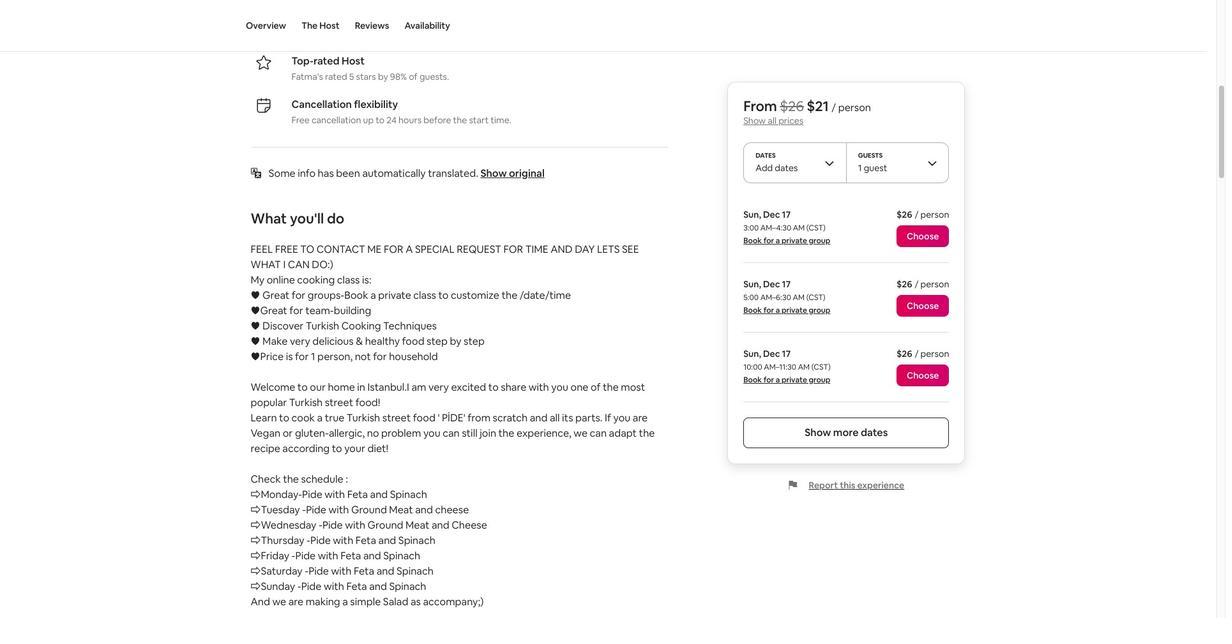 Task type: describe. For each thing, give the bounding box(es) containing it.
and inside welcome to our home in istanbul.i am very excited to share with you one of the most popular turkish street food! learn to cook a true turkish street food ' pi̇de' from scratch and all its parts. if you are vegan or gluten-allergic, no problem  you can still join the experience, we can adapt the recipe according to your diet!
[[530, 411, 548, 425]]

the inside feel free to contact me for a special request for time and day lets see what i can do:) my online cooking class is: ♥︎ great for groups-book a private class to customize the /date/time ♥︎great for team-building ♥︎ discover turkish cooking techniques ♥︎ make very delicious & healthy food step by step ♥︎price is for 1 person, not for household
[[502, 289, 518, 302]]

$26 for sun, dec 17 10:00 am–11:30 am (cst) book for a private group
[[897, 348, 912, 360]]

$26 / person for sun, dec 17 3:00 am–4:30 am (cst) book for a private group
[[897, 209, 949, 220]]

overview
[[246, 20, 286, 31]]

show more dates link
[[744, 418, 949, 448]]

top-rated host fatma's rated 5 stars by 98% of guests.
[[292, 54, 449, 82]]

0 vertical spatial meat
[[389, 503, 413, 517]]

book for sun, dec 17 10:00 am–11:30 am (cst) book for a private group
[[744, 375, 762, 385]]

by inside feel free to contact me for a special request for time and day lets see what i can do:) my online cooking class is: ♥︎ great for groups-book a private class to customize the /date/time ♥︎great for team-building ♥︎ discover turkish cooking techniques ♥︎ make very delicious & healthy food step by step ♥︎price is for 1 person, not for household
[[450, 335, 462, 348]]

to inside feel free to contact me for a special request for time and day lets see what i can do:) my online cooking class is: ♥︎ great for groups-book a private class to customize the /date/time ♥︎great for team-building ♥︎ discover turkish cooking techniques ♥︎ make very delicious & healthy food step by step ♥︎price is for 1 person, not for household
[[438, 289, 449, 302]]

prices
[[779, 115, 804, 126]]

request
[[457, 243, 501, 256]]

team-
[[305, 304, 334, 317]]

⇨wednesday
[[251, 519, 316, 532]]

start
[[469, 114, 489, 126]]

has
[[318, 167, 334, 180]]

feel
[[251, 243, 273, 256]]

dates for dates add dates
[[775, 162, 798, 174]]

reviews
[[355, 20, 389, 31]]

online
[[267, 273, 295, 287]]

great
[[263, 289, 290, 302]]

/ for sun, dec 17 3:00 am–4:30 am (cst) book for a private group
[[915, 209, 919, 220]]

the left most
[[603, 381, 619, 394]]

group for sun, dec 17 5:00 am–6:30 am (cst) book for a private group
[[809, 305, 831, 316]]

we inside check the schedule : ⇨monday-pide with feta and spinach ⇨tuesday -pide with ground meat and cheese ⇨wednesday -pide with ground meat and cheese ⇨thursday -pide with feta and spinach ⇨friday -pide with feta and spinach ⇨saturday -pide with feta and spinach ⇨sunday -pide with feta and spinach and we are making a simple salad as accompany;)
[[272, 595, 286, 609]]

choose for sun, dec 17 5:00 am–6:30 am (cst) book for a private group
[[907, 300, 939, 312]]

the inside check the schedule : ⇨monday-pide with feta and spinach ⇨tuesday -pide with ground meat and cheese ⇨wednesday -pide with ground meat and cheese ⇨thursday -pide with feta and spinach ⇨friday -pide with feta and spinach ⇨saturday -pide with feta and spinach ⇨sunday -pide with feta and spinach and we are making a simple salad as accompany;)
[[283, 473, 299, 486]]

check
[[251, 473, 281, 486]]

the inside excellent value guests say it's well worth the price.
[[396, 27, 410, 39]]

reviews button
[[355, 0, 389, 51]]

feel free to contact me for a special request for time and day lets see what i can do:) my online cooking class is: ♥︎ great for groups-book a private class to customize the /date/time ♥︎great for team-building ♥︎ discover turkish cooking techniques ♥︎ make very delicious & healthy food step by step ♥︎price is for 1 person, not for household
[[251, 243, 639, 363]]

(cst) for sun, dec 17 3:00 am–4:30 am (cst) book for a private group
[[807, 223, 826, 233]]

most
[[621, 381, 645, 394]]

private for sun, dec 17 10:00 am–11:30 am (cst) book for a private group
[[782, 375, 807, 385]]

sun, dec 17 3:00 am–4:30 am (cst) book for a private group
[[744, 209, 831, 246]]

2 step from the left
[[464, 335, 485, 348]]

vegan
[[251, 427, 281, 440]]

3 ♥︎ from the top
[[251, 335, 260, 348]]

0 vertical spatial you
[[551, 381, 568, 394]]

2 vertical spatial turkish
[[347, 411, 380, 425]]

book for sun, dec 17 3:00 am–4:30 am (cst) book for a private group
[[744, 236, 762, 246]]

add
[[756, 162, 773, 174]]

sun, for sun, dec 17 10:00 am–11:30 am (cst) book for a private group
[[744, 348, 761, 360]]

experience,
[[517, 427, 572, 440]]

2 can from the left
[[590, 427, 607, 440]]

1 vertical spatial rated
[[325, 71, 347, 82]]

book inside feel free to contact me for a special request for time and day lets see what i can do:) my online cooking class is: ♥︎ great for groups-book a private class to customize the /date/time ♥︎great for team-building ♥︎ discover turkish cooking techniques ♥︎ make very delicious & healthy food step by step ♥︎price is for 1 person, not for household
[[344, 289, 368, 302]]

dec for sun, dec 17 3:00 am–4:30 am (cst) book for a private group
[[763, 209, 780, 220]]

are inside welcome to our home in istanbul.i am very excited to share with you one of the most popular turkish street food! learn to cook a true turkish street food ' pi̇de' from scratch and all its parts. if you are vegan or gluten-allergic, no problem  you can still join the experience, we can adapt the recipe according to your diet!
[[633, 411, 648, 425]]

- right ⇨sunday
[[297, 580, 301, 593]]

making
[[306, 595, 340, 609]]

0 vertical spatial street
[[325, 396, 353, 409]]

choose link for sun, dec 17 5:00 am–6:30 am (cst) book for a private group
[[897, 295, 949, 317]]

book for a private group link for sun, dec 17 5:00 am–6:30 am (cst) book for a private group
[[744, 305, 831, 316]]

of inside welcome to our home in istanbul.i am very excited to share with you one of the most popular turkish street food! learn to cook a true turkish street food ' pi̇de' from scratch and all its parts. if you are vegan or gluten-allergic, no problem  you can still join the experience, we can adapt the recipe according to your diet!
[[591, 381, 601, 394]]

a inside check the schedule : ⇨monday-pide with feta and spinach ⇨tuesday -pide with ground meat and cheese ⇨wednesday -pide with ground meat and cheese ⇨thursday -pide with feta and spinach ⇨friday -pide with feta and spinach ⇨saturday -pide with feta and spinach ⇨sunday -pide with feta and spinach and we are making a simple salad as accompany;)
[[342, 595, 348, 609]]

person,
[[317, 350, 353, 363]]

sun, dec 17 5:00 am–6:30 am (cst) book for a private group
[[744, 278, 831, 316]]

adapt
[[609, 427, 637, 440]]

recipe
[[251, 442, 280, 455]]

dec for sun, dec 17 10:00 am–11:30 am (cst) book for a private group
[[763, 348, 780, 360]]

am–4:30
[[761, 223, 791, 233]]

for inside sun, dec 17 10:00 am–11:30 am (cst) book for a private group
[[764, 375, 774, 385]]

17 for sun, dec 17 5:00 am–6:30 am (cst) book for a private group
[[782, 278, 791, 290]]

- down ⇨wednesday
[[307, 534, 310, 547]]

share
[[501, 381, 526, 394]]

a
[[406, 243, 413, 256]]

person for sun, dec 17 10:00 am–11:30 am (cst) book for a private group
[[921, 348, 949, 360]]

person for sun, dec 17 5:00 am–6:30 am (cst) book for a private group
[[921, 278, 949, 290]]

1 vertical spatial meat
[[406, 519, 429, 532]]

show all prices button
[[744, 115, 804, 126]]

- up ⇨wednesday
[[302, 503, 306, 517]]

i
[[283, 258, 286, 271]]

accompany;)
[[423, 595, 484, 609]]

from $26 $21 / person show all prices
[[744, 97, 871, 126]]

pi̇de'
[[442, 411, 465, 425]]

&
[[356, 335, 363, 348]]

0 horizontal spatial show
[[481, 167, 507, 180]]

to left share
[[488, 381, 499, 394]]

private for sun, dec 17 3:00 am–4:30 am (cst) book for a private group
[[782, 236, 807, 246]]

the down scratch
[[499, 427, 514, 440]]

experience
[[857, 480, 904, 491]]

turkish inside feel free to contact me for a special request for time and day lets see what i can do:) my online cooking class is: ♥︎ great for groups-book a private class to customize the /date/time ♥︎great for team-building ♥︎ discover turkish cooking techniques ♥︎ make very delicious & healthy food step by step ♥︎price is for 1 person, not for household
[[306, 319, 339, 333]]

this
[[840, 480, 855, 491]]

of inside top-rated host fatma's rated 5 stars by 98% of guests.
[[409, 71, 418, 82]]

techniques
[[383, 319, 437, 333]]

host inside top-rated host fatma's rated 5 stars by 98% of guests.
[[342, 54, 365, 68]]

a inside sun, dec 17 5:00 am–6:30 am (cst) book for a private group
[[776, 305, 780, 316]]

$26 / person for sun, dec 17 10:00 am–11:30 am (cst) book for a private group
[[897, 348, 949, 360]]

all inside from $26 $21 / person show all prices
[[768, 115, 777, 126]]

cancellation
[[292, 98, 352, 111]]

from
[[744, 97, 777, 115]]

flexibility
[[354, 98, 398, 111]]

healthy
[[365, 335, 400, 348]]

excellent
[[292, 11, 335, 24]]

parts.
[[575, 411, 603, 425]]

we inside welcome to our home in istanbul.i am very excited to share with you one of the most popular turkish street food! learn to cook a true turkish street food ' pi̇de' from scratch and all its parts. if you are vegan or gluten-allergic, no problem  you can still join the experience, we can adapt the recipe according to your diet!
[[574, 427, 588, 440]]

3:00
[[744, 223, 759, 233]]

sun, dec 17 10:00 am–11:30 am (cst) book for a private group
[[744, 348, 831, 385]]

what
[[251, 258, 281, 271]]

(cst) for sun, dec 17 5:00 am–6:30 am (cst) book for a private group
[[806, 293, 826, 303]]

translated.
[[428, 167, 478, 180]]

1 vertical spatial ground
[[368, 519, 403, 532]]

by inside top-rated host fatma's rated 5 stars by 98% of guests.
[[378, 71, 388, 82]]

household
[[389, 350, 438, 363]]

still
[[462, 427, 478, 440]]

17 for sun, dec 17 3:00 am–4:30 am (cst) book for a private group
[[782, 209, 791, 220]]

to inside "cancellation flexibility free cancellation up to 24 hours before the start time."
[[376, 114, 385, 126]]

17 for sun, dec 17 10:00 am–11:30 am (cst) book for a private group
[[782, 348, 791, 360]]

or
[[283, 427, 293, 440]]

2 for from the left
[[504, 243, 523, 256]]

make
[[263, 335, 288, 348]]

excellent value guests say it's well worth the price.
[[292, 11, 435, 39]]

is
[[286, 350, 293, 363]]

guest
[[864, 162, 887, 174]]

say
[[323, 27, 336, 39]]

report
[[809, 480, 838, 491]]

the host button
[[302, 0, 340, 51]]

to left your
[[332, 442, 342, 455]]

⇨saturday
[[251, 565, 303, 578]]

with inside welcome to our home in istanbul.i am very excited to share with you one of the most popular turkish street food! learn to cook a true turkish street food ' pi̇de' from scratch and all its parts. if you are vegan or gluten-allergic, no problem  you can still join the experience, we can adapt the recipe according to your diet!
[[529, 381, 549, 394]]

report this experience
[[809, 480, 904, 491]]

fatma's
[[292, 71, 323, 82]]

info
[[298, 167, 316, 180]]

excited
[[451, 381, 486, 394]]

join
[[480, 427, 496, 440]]

no
[[367, 427, 379, 440]]

the host
[[302, 20, 340, 31]]

1 inside feel free to contact me for a special request for time and day lets see what i can do:) my online cooking class is: ♥︎ great for groups-book a private class to customize the /date/time ♥︎great for team-building ♥︎ discover turkish cooking techniques ♥︎ make very delicious & healthy food step by step ♥︎price is for 1 person, not for household
[[311, 350, 315, 363]]

special
[[415, 243, 455, 256]]

/ inside from $26 $21 / person show all prices
[[832, 101, 836, 114]]

welcome to our home in istanbul.i am very excited to share with you one of the most popular turkish street food! learn to cook a true turkish street food ' pi̇de' from scratch and all its parts. if you are vegan or gluten-allergic, no problem  you can still join the experience, we can adapt the recipe according to your diet!
[[251, 381, 655, 455]]

/ for sun, dec 17 10:00 am–11:30 am (cst) book for a private group
[[915, 348, 919, 360]]

and
[[551, 243, 573, 256]]

simple
[[350, 595, 381, 609]]

cheese
[[452, 519, 487, 532]]

can
[[288, 258, 310, 271]]

original
[[509, 167, 545, 180]]

salad
[[383, 595, 408, 609]]

to left our
[[298, 381, 308, 394]]

1 step from the left
[[427, 335, 448, 348]]



Task type: locate. For each thing, give the bounding box(es) containing it.
we
[[574, 427, 588, 440], [272, 595, 286, 609]]

we down parts.
[[574, 427, 588, 440]]

home
[[328, 381, 355, 394]]

private
[[782, 236, 807, 246], [378, 289, 411, 302], [782, 305, 807, 316], [782, 375, 807, 385]]

1 vertical spatial class
[[413, 289, 436, 302]]

do
[[327, 209, 344, 227]]

very inside feel free to contact me for a special request for time and day lets see what i can do:) my online cooking class is: ♥︎ great for groups-book a private class to customize the /date/time ♥︎great for team-building ♥︎ discover turkish cooking techniques ♥︎ make very delicious & healthy food step by step ♥︎price is for 1 person, not for household
[[290, 335, 310, 348]]

the
[[302, 20, 318, 31]]

meat
[[389, 503, 413, 517], [406, 519, 429, 532]]

am right 'am–6:30'
[[793, 293, 805, 303]]

your
[[344, 442, 365, 455]]

1 group from the top
[[809, 236, 831, 246]]

very right am
[[429, 381, 449, 394]]

1 book for a private group link from the top
[[744, 236, 831, 246]]

17 inside sun, dec 17 10:00 am–11:30 am (cst) book for a private group
[[782, 348, 791, 360]]

group inside sun, dec 17 5:00 am–6:30 am (cst) book for a private group
[[809, 305, 831, 316]]

all left the prices
[[768, 115, 777, 126]]

dates inside dates add dates
[[775, 162, 798, 174]]

very inside welcome to our home in istanbul.i am very excited to share with you one of the most popular turkish street food! learn to cook a true turkish street food ' pi̇de' from scratch and all its parts. if you are vegan or gluten-allergic, no problem  you can still join the experience, we can adapt the recipe according to your diet!
[[429, 381, 449, 394]]

private inside the sun, dec 17 3:00 am–4:30 am (cst) book for a private group
[[782, 236, 807, 246]]

2 book for a private group link from the top
[[744, 305, 831, 316]]

$26 / person for sun, dec 17 5:00 am–6:30 am (cst) book for a private group
[[897, 278, 949, 290]]

show inside from $26 $21 / person show all prices
[[744, 115, 766, 126]]

am inside sun, dec 17 5:00 am–6:30 am (cst) book for a private group
[[793, 293, 805, 303]]

the right the "customize"
[[502, 289, 518, 302]]

food inside feel free to contact me for a special request for time and day lets see what i can do:) my online cooking class is: ♥︎ great for groups-book a private class to customize the /date/time ♥︎great for team-building ♥︎ discover turkish cooking techniques ♥︎ make very delicious & healthy food step by step ♥︎price is for 1 person, not for household
[[402, 335, 424, 348]]

of right 98%
[[409, 71, 418, 82]]

check the schedule : ⇨monday-pide with feta and spinach ⇨tuesday -pide with ground meat and cheese ⇨wednesday -pide with ground meat and cheese ⇨thursday -pide with feta and spinach ⇨friday -pide with feta and spinach ⇨saturday -pide with feta and spinach ⇨sunday -pide with feta and spinach and we are making a simple salad as accompany;)
[[251, 473, 487, 609]]

for up discover
[[290, 304, 303, 317]]

0 horizontal spatial class
[[337, 273, 360, 287]]

17 up am–4:30
[[782, 209, 791, 220]]

/
[[832, 101, 836, 114], [915, 209, 919, 220], [915, 278, 919, 290], [915, 348, 919, 360]]

1 horizontal spatial 1
[[858, 162, 862, 174]]

step down the "customize"
[[464, 335, 485, 348]]

private down am–4:30
[[782, 236, 807, 246]]

contact
[[317, 243, 365, 256]]

for right the great
[[292, 289, 305, 302]]

show more dates
[[805, 426, 888, 439]]

dates add dates
[[756, 151, 798, 174]]

$26 inside from $26 $21 / person show all prices
[[780, 97, 804, 115]]

0 vertical spatial turkish
[[306, 319, 339, 333]]

cheese
[[435, 503, 469, 517]]

private for sun, dec 17 5:00 am–6:30 am (cst) book for a private group
[[782, 305, 807, 316]]

1 sun, from the top
[[744, 209, 761, 220]]

what you'll do
[[251, 209, 344, 227]]

the inside "cancellation flexibility free cancellation up to 24 hours before the start time."
[[453, 114, 467, 126]]

ground
[[351, 503, 387, 517], [368, 519, 403, 532]]

book for a private group link for sun, dec 17 3:00 am–4:30 am (cst) book for a private group
[[744, 236, 831, 246]]

by
[[378, 71, 388, 82], [450, 335, 462, 348]]

sun, for sun, dec 17 5:00 am–6:30 am (cst) book for a private group
[[744, 278, 761, 290]]

2 17 from the top
[[782, 278, 791, 290]]

book inside sun, dec 17 5:00 am–6:30 am (cst) book for a private group
[[744, 305, 762, 316]]

availability
[[405, 20, 450, 31]]

/date/time
[[520, 289, 571, 302]]

for right is
[[295, 350, 309, 363]]

private inside feel free to contact me for a special request for time and day lets see what i can do:) my online cooking class is: ♥︎ great for groups-book a private class to customize the /date/time ♥︎great for team-building ♥︎ discover turkish cooking techniques ♥︎ make very delicious & healthy food step by step ♥︎price is for 1 person, not for household
[[378, 289, 411, 302]]

dates right the more
[[861, 426, 888, 439]]

1 vertical spatial choose
[[907, 300, 939, 312]]

book down 10:00
[[744, 375, 762, 385]]

the up ⇨monday-
[[283, 473, 299, 486]]

0 vertical spatial choose link
[[897, 225, 949, 247]]

can down the pi̇de'
[[443, 427, 460, 440]]

street up problem
[[382, 411, 411, 425]]

choose link for sun, dec 17 3:00 am–4:30 am (cst) book for a private group
[[897, 225, 949, 247]]

1 vertical spatial host
[[342, 54, 365, 68]]

show left the prices
[[744, 115, 766, 126]]

sun, inside sun, dec 17 5:00 am–6:30 am (cst) book for a private group
[[744, 278, 761, 290]]

dec inside the sun, dec 17 3:00 am–4:30 am (cst) book for a private group
[[763, 209, 780, 220]]

(cst) for sun, dec 17 10:00 am–11:30 am (cst) book for a private group
[[812, 362, 831, 372]]

well
[[351, 27, 368, 39]]

for down 'am–6:30'
[[764, 305, 774, 316]]

/ for sun, dec 17 5:00 am–6:30 am (cst) book for a private group
[[915, 278, 919, 290]]

0 horizontal spatial we
[[272, 595, 286, 609]]

group
[[809, 236, 831, 246], [809, 305, 831, 316], [809, 375, 831, 385]]

for left a
[[384, 243, 403, 256]]

all
[[768, 115, 777, 126], [550, 411, 560, 425]]

1 ♥︎ from the top
[[251, 289, 260, 302]]

0 horizontal spatial street
[[325, 396, 353, 409]]

dec up 'am–6:30'
[[763, 278, 780, 290]]

been
[[336, 167, 360, 180]]

book inside the sun, dec 17 3:00 am–4:30 am (cst) book for a private group
[[744, 236, 762, 246]]

2 vertical spatial show
[[805, 426, 831, 439]]

am
[[412, 381, 426, 394]]

time
[[525, 243, 548, 256]]

3 dec from the top
[[763, 348, 780, 360]]

3 $26 / person from the top
[[897, 348, 949, 360]]

all left its
[[550, 411, 560, 425]]

1 vertical spatial ♥︎
[[251, 319, 260, 333]]

by left 98%
[[378, 71, 388, 82]]

2 vertical spatial 17
[[782, 348, 791, 360]]

private inside sun, dec 17 5:00 am–6:30 am (cst) book for a private group
[[782, 305, 807, 316]]

(cst) inside sun, dec 17 10:00 am–11:30 am (cst) book for a private group
[[812, 362, 831, 372]]

what
[[251, 209, 287, 227]]

group inside sun, dec 17 10:00 am–11:30 am (cst) book for a private group
[[809, 375, 831, 385]]

1 choose link from the top
[[897, 225, 949, 247]]

guests inside excellent value guests say it's well worth the price.
[[292, 27, 321, 39]]

17 up 'am–6:30'
[[782, 278, 791, 290]]

2 vertical spatial you
[[423, 427, 440, 440]]

to up or
[[279, 411, 289, 425]]

1 horizontal spatial street
[[382, 411, 411, 425]]

to
[[300, 243, 314, 256]]

me
[[367, 243, 382, 256]]

dec for sun, dec 17 5:00 am–6:30 am (cst) book for a private group
[[763, 278, 780, 290]]

0 vertical spatial $26 / person
[[897, 209, 949, 220]]

1 vertical spatial all
[[550, 411, 560, 425]]

(cst) inside the sun, dec 17 3:00 am–4:30 am (cst) book for a private group
[[807, 223, 826, 233]]

according
[[283, 442, 330, 455]]

0 vertical spatial of
[[409, 71, 418, 82]]

private up techniques
[[378, 289, 411, 302]]

a left simple
[[342, 595, 348, 609]]

book down 5:00
[[744, 305, 762, 316]]

0 horizontal spatial guests
[[292, 27, 321, 39]]

sun, inside the sun, dec 17 3:00 am–4:30 am (cst) book for a private group
[[744, 209, 761, 220]]

class
[[337, 273, 360, 287], [413, 289, 436, 302]]

to
[[376, 114, 385, 126], [438, 289, 449, 302], [298, 381, 308, 394], [488, 381, 499, 394], [279, 411, 289, 425], [332, 442, 342, 455]]

3 sun, from the top
[[744, 348, 761, 360]]

0 vertical spatial food
[[402, 335, 424, 348]]

food inside welcome to our home in istanbul.i am very excited to share with you one of the most popular turkish street food! learn to cook a true turkish street food ' pi̇de' from scratch and all its parts. if you are vegan or gluten-allergic, no problem  you can still join the experience, we can adapt the recipe according to your diet!
[[413, 411, 436, 425]]

price.
[[412, 27, 435, 39]]

book for a private group link for sun, dec 17 10:00 am–11:30 am (cst) book for a private group
[[744, 375, 831, 385]]

1 horizontal spatial host
[[342, 54, 365, 68]]

0 horizontal spatial 1
[[311, 350, 315, 363]]

a down is:
[[371, 289, 376, 302]]

0 horizontal spatial can
[[443, 427, 460, 440]]

very up is
[[290, 335, 310, 348]]

- right ⇨saturday
[[305, 565, 309, 578]]

0 horizontal spatial very
[[290, 335, 310, 348]]

1 vertical spatial (cst)
[[806, 293, 826, 303]]

dates
[[775, 162, 798, 174], [861, 426, 888, 439]]

a inside sun, dec 17 10:00 am–11:30 am (cst) book for a private group
[[776, 375, 780, 385]]

am for sun, dec 17 3:00 am–4:30 am (cst) book for a private group
[[793, 223, 805, 233]]

2 vertical spatial book for a private group link
[[744, 375, 831, 385]]

1 left the person,
[[311, 350, 315, 363]]

1 vertical spatial we
[[272, 595, 286, 609]]

dec inside sun, dec 17 10:00 am–11:30 am (cst) book for a private group
[[763, 348, 780, 360]]

1 vertical spatial am
[[793, 293, 805, 303]]

show left original
[[481, 167, 507, 180]]

1 17 from the top
[[782, 209, 791, 220]]

class up techniques
[[413, 289, 436, 302]]

book for a private group link down am–11:30
[[744, 375, 831, 385]]

up
[[363, 114, 374, 126]]

turkish down team-
[[306, 319, 339, 333]]

1 dec from the top
[[763, 209, 780, 220]]

1 vertical spatial food
[[413, 411, 436, 425]]

turkish up cook
[[289, 396, 323, 409]]

1 vertical spatial dec
[[763, 278, 780, 290]]

book for sun, dec 17 5:00 am–6:30 am (cst) book for a private group
[[744, 305, 762, 316]]

am inside the sun, dec 17 3:00 am–4:30 am (cst) book for a private group
[[793, 223, 805, 233]]

0 vertical spatial rated
[[314, 54, 340, 68]]

for inside sun, dec 17 5:00 am–6:30 am (cst) book for a private group
[[764, 305, 774, 316]]

1 vertical spatial choose link
[[897, 295, 949, 317]]

step up household
[[427, 335, 448, 348]]

1 horizontal spatial are
[[633, 411, 648, 425]]

book down 3:00
[[744, 236, 762, 246]]

to left the "customize"
[[438, 289, 449, 302]]

see
[[622, 243, 639, 256]]

1 horizontal spatial show
[[744, 115, 766, 126]]

0 vertical spatial by
[[378, 71, 388, 82]]

turkish down "food!"
[[347, 411, 380, 425]]

step
[[427, 335, 448, 348], [464, 335, 485, 348]]

$26 for sun, dec 17 5:00 am–6:30 am (cst) book for a private group
[[897, 278, 912, 290]]

rated left 5
[[325, 71, 347, 82]]

am right am–4:30
[[793, 223, 805, 233]]

choose for sun, dec 17 3:00 am–4:30 am (cst) book for a private group
[[907, 231, 939, 242]]

scratch
[[493, 411, 528, 425]]

1 horizontal spatial guests
[[858, 151, 883, 160]]

group for sun, dec 17 10:00 am–11:30 am (cst) book for a private group
[[809, 375, 831, 385]]

building
[[334, 304, 371, 317]]

0 vertical spatial all
[[768, 115, 777, 126]]

dates right the add
[[775, 162, 798, 174]]

2 vertical spatial am
[[798, 362, 810, 372]]

0 vertical spatial we
[[574, 427, 588, 440]]

person for sun, dec 17 3:00 am–4:30 am (cst) book for a private group
[[921, 209, 949, 220]]

0 vertical spatial host
[[319, 20, 340, 31]]

book for a private group link down 'am–6:30'
[[744, 305, 831, 316]]

sun, up 10:00
[[744, 348, 761, 360]]

1 horizontal spatial all
[[768, 115, 777, 126]]

a inside welcome to our home in istanbul.i am very excited to share with you one of the most popular turkish street food! learn to cook a true turkish street food ' pi̇de' from scratch and all its parts. if you are vegan or gluten-allergic, no problem  you can still join the experience, we can adapt the recipe according to your diet!
[[317, 411, 323, 425]]

in
[[357, 381, 365, 394]]

⇨friday
[[251, 549, 289, 563]]

3 17 from the top
[[782, 348, 791, 360]]

(cst) right am–4:30
[[807, 223, 826, 233]]

choose link
[[897, 225, 949, 247], [897, 295, 949, 317], [897, 365, 949, 386]]

and
[[251, 595, 270, 609]]

are up adapt
[[633, 411, 648, 425]]

am for sun, dec 17 5:00 am–6:30 am (cst) book for a private group
[[793, 293, 805, 303]]

sun, inside sun, dec 17 10:00 am–11:30 am (cst) book for a private group
[[744, 348, 761, 360]]

food up household
[[402, 335, 424, 348]]

can down parts.
[[590, 427, 607, 440]]

free
[[275, 243, 298, 256]]

the right adapt
[[639, 427, 655, 440]]

0 horizontal spatial of
[[409, 71, 418, 82]]

a inside the sun, dec 17 3:00 am–4:30 am (cst) book for a private group
[[776, 236, 780, 246]]

♥︎great
[[251, 304, 287, 317]]

(cst) inside sun, dec 17 5:00 am–6:30 am (cst) book for a private group
[[806, 293, 826, 303]]

not
[[355, 350, 371, 363]]

am inside sun, dec 17 10:00 am–11:30 am (cst) book for a private group
[[798, 362, 810, 372]]

private inside sun, dec 17 10:00 am–11:30 am (cst) book for a private group
[[782, 375, 807, 385]]

a down 'am–6:30'
[[776, 305, 780, 316]]

1 vertical spatial are
[[288, 595, 303, 609]]

2 vertical spatial choose link
[[897, 365, 949, 386]]

0 horizontal spatial you
[[423, 427, 440, 440]]

2 sun, from the top
[[744, 278, 761, 290]]

1 vertical spatial group
[[809, 305, 831, 316]]

2 vertical spatial sun,
[[744, 348, 761, 360]]

book up building
[[344, 289, 368, 302]]

2 vertical spatial choose
[[907, 370, 939, 381]]

0 vertical spatial 1
[[858, 162, 862, 174]]

as
[[411, 595, 421, 609]]

$26 / person
[[897, 209, 949, 220], [897, 278, 949, 290], [897, 348, 949, 360]]

turkish
[[306, 319, 339, 333], [289, 396, 323, 409], [347, 411, 380, 425]]

0 horizontal spatial dates
[[775, 162, 798, 174]]

1 vertical spatial turkish
[[289, 396, 323, 409]]

1 horizontal spatial class
[[413, 289, 436, 302]]

report this experience button
[[788, 480, 904, 491]]

1 vertical spatial 17
[[782, 278, 791, 290]]

3 choose link from the top
[[897, 365, 949, 386]]

person inside from $26 $21 / person show all prices
[[838, 101, 871, 114]]

$26 for sun, dec 17 3:00 am–4:30 am (cst) book for a private group
[[897, 209, 912, 220]]

rated up fatma's
[[314, 54, 340, 68]]

0 vertical spatial class
[[337, 273, 360, 287]]

1 horizontal spatial you
[[551, 381, 568, 394]]

0 vertical spatial ground
[[351, 503, 387, 517]]

2 vertical spatial $26 / person
[[897, 348, 949, 360]]

17 inside sun, dec 17 5:00 am–6:30 am (cst) book for a private group
[[782, 278, 791, 290]]

2 choose from the top
[[907, 300, 939, 312]]

1 horizontal spatial for
[[504, 243, 523, 256]]

2 ♥︎ from the top
[[251, 319, 260, 333]]

you left one
[[551, 381, 568, 394]]

groups-
[[308, 289, 344, 302]]

17 inside the sun, dec 17 3:00 am–4:30 am (cst) book for a private group
[[782, 209, 791, 220]]

true
[[325, 411, 344, 425]]

popular
[[251, 396, 287, 409]]

0 vertical spatial 17
[[782, 209, 791, 220]]

0 horizontal spatial all
[[550, 411, 560, 425]]

0 vertical spatial guests
[[292, 27, 321, 39]]

do:)
[[312, 258, 333, 271]]

for down am–11:30
[[764, 375, 774, 385]]

am right am–11:30
[[798, 362, 810, 372]]

2 horizontal spatial you
[[613, 411, 631, 425]]

♥︎ down my
[[251, 289, 260, 302]]

a down am–11:30
[[776, 375, 780, 385]]

for down the healthy
[[373, 350, 387, 363]]

1 vertical spatial by
[[450, 335, 462, 348]]

we down ⇨sunday
[[272, 595, 286, 609]]

you right if
[[613, 411, 631, 425]]

1 vertical spatial $26 / person
[[897, 278, 949, 290]]

-
[[302, 503, 306, 517], [319, 519, 322, 532], [307, 534, 310, 547], [292, 549, 295, 563], [305, 565, 309, 578], [297, 580, 301, 593]]

3 book for a private group link from the top
[[744, 375, 831, 385]]

(cst) right 'am–6:30'
[[806, 293, 826, 303]]

sun, up 3:00
[[744, 209, 761, 220]]

0 vertical spatial show
[[744, 115, 766, 126]]

guests
[[292, 27, 321, 39], [858, 151, 883, 160]]

customize
[[451, 289, 499, 302]]

host inside the host button
[[319, 20, 340, 31]]

dec up am–4:30
[[763, 209, 780, 220]]

am for sun, dec 17 10:00 am–11:30 am (cst) book for a private group
[[798, 362, 810, 372]]

a down am–4:30
[[776, 236, 780, 246]]

lets
[[597, 243, 620, 256]]

1 horizontal spatial step
[[464, 335, 485, 348]]

show original button
[[481, 167, 545, 180]]

private down 'am–6:30'
[[782, 305, 807, 316]]

by up excited
[[450, 335, 462, 348]]

group inside the sun, dec 17 3:00 am–4:30 am (cst) book for a private group
[[809, 236, 831, 246]]

- right ⇨wednesday
[[319, 519, 322, 532]]

0 horizontal spatial by
[[378, 71, 388, 82]]

group for sun, dec 17 3:00 am–4:30 am (cst) book for a private group
[[809, 236, 831, 246]]

(cst) right am–11:30
[[812, 362, 831, 372]]

0 vertical spatial ♥︎
[[251, 289, 260, 302]]

all inside welcome to our home in istanbul.i am very excited to share with you one of the most popular turkish street food! learn to cook a true turkish street food ' pi̇de' from scratch and all its parts. if you are vegan or gluten-allergic, no problem  you can still join the experience, we can adapt the recipe according to your diet!
[[550, 411, 560, 425]]

very
[[290, 335, 310, 348], [429, 381, 449, 394]]

our
[[310, 381, 326, 394]]

1 horizontal spatial dates
[[861, 426, 888, 439]]

3 group from the top
[[809, 375, 831, 385]]

1 can from the left
[[443, 427, 460, 440]]

1 vertical spatial very
[[429, 381, 449, 394]]

2 horizontal spatial show
[[805, 426, 831, 439]]

of right one
[[591, 381, 601, 394]]

2 vertical spatial (cst)
[[812, 362, 831, 372]]

delicious
[[312, 335, 354, 348]]

class left is:
[[337, 273, 360, 287]]

17 up am–11:30
[[782, 348, 791, 360]]

3 choose from the top
[[907, 370, 939, 381]]

2 $26 / person from the top
[[897, 278, 949, 290]]

0 vertical spatial are
[[633, 411, 648, 425]]

show inside show more dates link
[[805, 426, 831, 439]]

1 vertical spatial street
[[382, 411, 411, 425]]

free
[[292, 114, 310, 126]]

guests down excellent
[[292, 27, 321, 39]]

book for a private group link down am–4:30
[[744, 236, 831, 246]]

choose link for sun, dec 17 10:00 am–11:30 am (cst) book for a private group
[[897, 365, 949, 386]]

1 $26 / person from the top
[[897, 209, 949, 220]]

guests inside guests 1 guest
[[858, 151, 883, 160]]

♥︎ down ♥︎great
[[251, 319, 260, 333]]

1 vertical spatial dates
[[861, 426, 888, 439]]

sun, up 5:00
[[744, 278, 761, 290]]

1 for from the left
[[384, 243, 403, 256]]

0 vertical spatial choose
[[907, 231, 939, 242]]

dates for show more dates
[[861, 426, 888, 439]]

choose for sun, dec 17 10:00 am–11:30 am (cst) book for a private group
[[907, 370, 939, 381]]

dec inside sun, dec 17 5:00 am–6:30 am (cst) book for a private group
[[763, 278, 780, 290]]

book inside sun, dec 17 10:00 am–11:30 am (cst) book for a private group
[[744, 375, 762, 385]]

and
[[530, 411, 548, 425], [370, 488, 388, 501], [415, 503, 433, 517], [432, 519, 449, 532], [378, 534, 396, 547], [363, 549, 381, 563], [377, 565, 394, 578], [369, 580, 387, 593]]

book
[[744, 236, 762, 246], [344, 289, 368, 302], [744, 305, 762, 316], [744, 375, 762, 385]]

show left the more
[[805, 426, 831, 439]]

0 vertical spatial very
[[290, 335, 310, 348]]

1 horizontal spatial can
[[590, 427, 607, 440]]

1 choose from the top
[[907, 231, 939, 242]]

for down am–4:30
[[764, 236, 774, 246]]

cancellation flexibility free cancellation up to 24 hours before the start time.
[[292, 98, 512, 126]]

1 vertical spatial sun,
[[744, 278, 761, 290]]

1 vertical spatial guests
[[858, 151, 883, 160]]

spinach
[[390, 488, 427, 501], [398, 534, 435, 547], [383, 549, 420, 563], [397, 565, 434, 578], [389, 580, 426, 593]]

food left '
[[413, 411, 436, 425]]

the left start
[[453, 114, 467, 126]]

dec up am–11:30
[[763, 348, 780, 360]]

1 vertical spatial of
[[591, 381, 601, 394]]

0 horizontal spatial host
[[319, 20, 340, 31]]

day
[[575, 243, 595, 256]]

2 dec from the top
[[763, 278, 780, 290]]

guests up guest
[[858, 151, 883, 160]]

1 left guest
[[858, 162, 862, 174]]

for inside the sun, dec 17 3:00 am–4:30 am (cst) book for a private group
[[764, 236, 774, 246]]

0 vertical spatial book for a private group link
[[744, 236, 831, 246]]

are inside check the schedule : ⇨monday-pide with feta and spinach ⇨tuesday -pide with ground meat and cheese ⇨wednesday -pide with ground meat and cheese ⇨thursday -pide with feta and spinach ⇨friday -pide with feta and spinach ⇨saturday -pide with feta and spinach ⇨sunday -pide with feta and spinach and we are making a simple salad as accompany;)
[[288, 595, 303, 609]]

it's
[[338, 27, 349, 39]]

2 group from the top
[[809, 305, 831, 316]]

1 horizontal spatial we
[[574, 427, 588, 440]]

a inside feel free to contact me for a special request for time and day lets see what i can do:) my online cooking class is: ♥︎ great for groups-book a private class to customize the /date/time ♥︎great for team-building ♥︎ discover turkish cooking techniques ♥︎ make very delicious & healthy food step by step ♥︎price is for 1 person, not for household
[[371, 289, 376, 302]]

you
[[551, 381, 568, 394], [613, 411, 631, 425], [423, 427, 440, 440]]

0 horizontal spatial are
[[288, 595, 303, 609]]

- down ⇨thursday
[[292, 549, 295, 563]]

cook
[[292, 411, 315, 425]]

0 vertical spatial (cst)
[[807, 223, 826, 233]]

0 vertical spatial am
[[793, 223, 805, 233]]

sun, for sun, dec 17 3:00 am–4:30 am (cst) book for a private group
[[744, 209, 761, 220]]

to left 24
[[376, 114, 385, 126]]

you down '
[[423, 427, 440, 440]]

learn
[[251, 411, 277, 425]]

24
[[387, 114, 397, 126]]

1 horizontal spatial by
[[450, 335, 462, 348]]

1 horizontal spatial very
[[429, 381, 449, 394]]

1
[[858, 162, 862, 174], [311, 350, 315, 363]]

1 vertical spatial you
[[613, 411, 631, 425]]

istanbul.i
[[368, 381, 409, 394]]

are left making
[[288, 595, 303, 609]]

for left time
[[504, 243, 523, 256]]

the left 'price.' at the left top of page
[[396, 27, 410, 39]]

♥︎ up ♥︎price
[[251, 335, 260, 348]]

a left true
[[317, 411, 323, 425]]

0 vertical spatial dec
[[763, 209, 780, 220]]

street down home
[[325, 396, 353, 409]]

1 inside guests 1 guest
[[858, 162, 862, 174]]

0 vertical spatial sun,
[[744, 209, 761, 220]]

welcome
[[251, 381, 295, 394]]

2 choose link from the top
[[897, 295, 949, 317]]

1 vertical spatial show
[[481, 167, 507, 180]]

some info has been automatically translated. show original
[[269, 167, 545, 180]]

private down am–11:30
[[782, 375, 807, 385]]

0 horizontal spatial for
[[384, 243, 403, 256]]



Task type: vqa. For each thing, say whether or not it's contained in the screenshot.
&
yes



